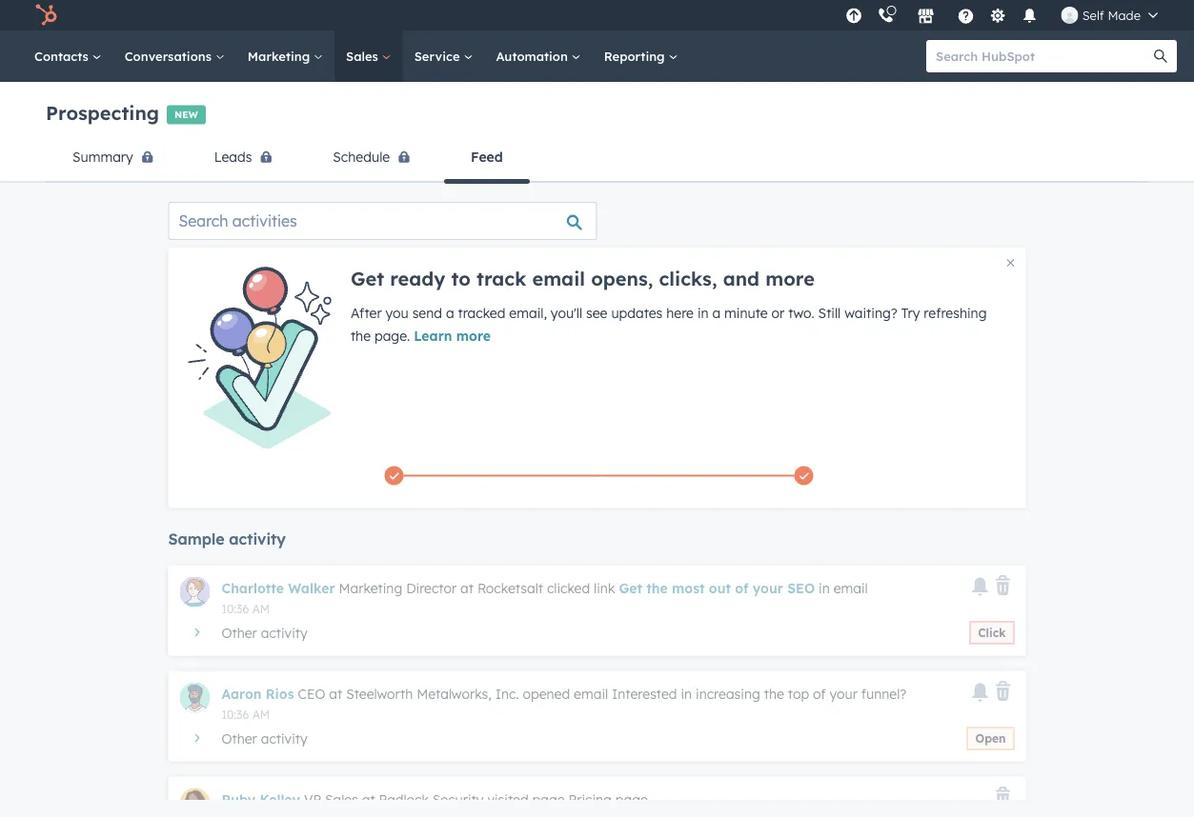 Task type: describe. For each thing, give the bounding box(es) containing it.
conversations
[[125, 48, 215, 64]]

Search HubSpot search field
[[926, 40, 1160, 72]]

service
[[414, 48, 464, 64]]

schedule
[[333, 149, 390, 165]]

reporting
[[604, 48, 669, 64]]

marketing link
[[236, 31, 335, 82]]

automation
[[496, 48, 572, 64]]

self made menu
[[840, 0, 1171, 31]]

self made button
[[1050, 0, 1170, 31]]

marketplaces image
[[918, 9, 935, 26]]

summary
[[72, 149, 133, 165]]

search image
[[1154, 50, 1168, 63]]

upgrade link
[[842, 5, 866, 25]]

calling icon image
[[878, 7, 895, 25]]

settings link
[[986, 5, 1010, 25]]

calling icon button
[[870, 3, 902, 28]]

notifications button
[[1014, 0, 1046, 31]]

help image
[[958, 9, 975, 26]]

automation link
[[485, 31, 593, 82]]

help button
[[950, 0, 982, 31]]

reporting link
[[593, 31, 690, 82]]

feed link
[[444, 134, 530, 184]]

leads
[[214, 149, 252, 165]]

leads link
[[188, 134, 306, 182]]

marketplaces button
[[906, 0, 946, 31]]

marketing
[[248, 48, 314, 64]]

schedule link
[[306, 134, 444, 182]]

summary link
[[46, 134, 188, 182]]

settings image
[[990, 8, 1007, 25]]

service link
[[403, 31, 485, 82]]



Task type: locate. For each thing, give the bounding box(es) containing it.
feed
[[471, 149, 503, 165]]

navigation
[[46, 134, 1149, 184]]

prospecting
[[46, 101, 159, 125]]

contacts
[[34, 48, 92, 64]]

conversations link
[[113, 31, 236, 82]]

made
[[1108, 7, 1141, 23]]

self
[[1083, 7, 1105, 23]]

search button
[[1145, 40, 1177, 72]]

upgrade image
[[846, 8, 863, 25]]

hubspot image
[[34, 4, 57, 27]]

contacts link
[[23, 31, 113, 82]]

sales link
[[335, 31, 403, 82]]

notifications image
[[1022, 9, 1039, 26]]

hubspot link
[[23, 4, 71, 27]]

self made
[[1083, 7, 1141, 23]]

new
[[175, 109, 198, 121]]

navigation containing summary
[[46, 134, 1149, 184]]

sales
[[346, 48, 382, 64]]

ruby anderson image
[[1062, 7, 1079, 24]]



Task type: vqa. For each thing, say whether or not it's contained in the screenshot.
Calling Icon popup button
yes



